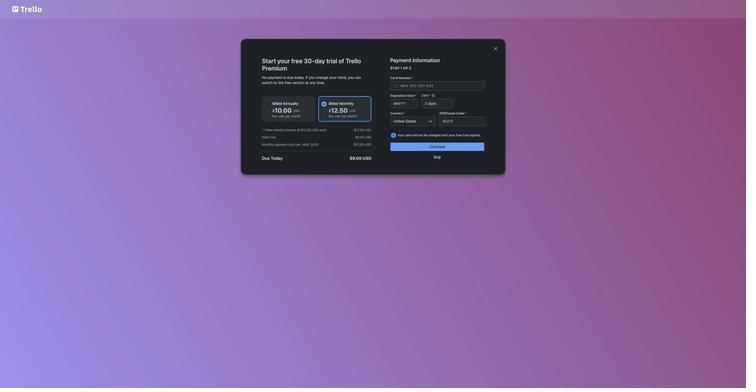 Task type: vqa. For each thing, say whether or not it's contained in the screenshot.
THE "WORKSPACE SETTINGS" popup button
no



Task type: describe. For each thing, give the bounding box(es) containing it.
$ 10.00 usd per user per month
[[272, 107, 301, 118]]

information
[[412, 57, 440, 63]]

open cvv tooltip image
[[431, 94, 435, 98]]

payment information step 1 of 2
[[390, 57, 440, 70]]

card number *
[[390, 76, 413, 80]]

per for 12.50
[[329, 114, 334, 118]]

$0.00 for tax
[[355, 136, 364, 140]]

per for 10.00
[[285, 114, 290, 118]]

to
[[274, 81, 277, 85]]

free inside no payment is due today. if you change your mind, you can switch to the free version at any time.
[[285, 81, 291, 85]]

1 you from the left
[[309, 75, 315, 80]]

1 horizontal spatial monthly
[[339, 101, 354, 106]]

2
[[409, 66, 411, 70]]

usd inside '$ 12.50 usd per user per month'
[[349, 109, 356, 113]]

2023
[[311, 143, 318, 147]]

sales
[[262, 136, 270, 140]]

of inside "start your free 30-day trial of trello premium"
[[339, 57, 344, 65]]

1 inside payment information step 1 of 2
[[400, 66, 402, 70]]

due inside no payment is due today. if you change your mind, you can switch to the free version at any time.
[[287, 75, 293, 80]]

1 vertical spatial trello
[[264, 128, 272, 132]]

1 vertical spatial trial
[[463, 134, 468, 137]]

premium
[[262, 65, 287, 72]]

month for 12.50
[[348, 114, 357, 118]]

not
[[418, 134, 423, 137]]

start
[[262, 57, 276, 65]]

monthly
[[273, 128, 285, 132]]

country
[[390, 112, 403, 116]]

start your free 30-day trial of trello premium
[[262, 57, 361, 72]]

code
[[456, 112, 464, 116]]

your inside "start your free 30-day trial of trello premium"
[[277, 57, 290, 65]]

united states
[[393, 119, 416, 124]]

billed annually
[[272, 101, 298, 106]]

month for 10.00
[[291, 114, 301, 118]]

billed for 10.00
[[272, 101, 282, 106]]

states
[[405, 119, 416, 124]]

payment for no
[[268, 75, 282, 80]]

90210 text field
[[439, 117, 484, 126]]

if
[[306, 75, 308, 80]]

step
[[390, 66, 400, 70]]

united
[[393, 119, 404, 124]]

today
[[271, 156, 283, 161]]

change
[[316, 75, 328, 80]]

16th,
[[302, 143, 310, 147]]

free inside "start your free 30-day trial of trello premium"
[[291, 57, 302, 65]]

cvv
[[422, 94, 428, 98]]

2 you from the left
[[348, 75, 354, 80]]

$0.00 usd for sales tax
[[355, 136, 371, 140]]

billed for 12.50
[[329, 101, 338, 106]]

* right country at the right of page
[[403, 112, 405, 116]]

no
[[262, 75, 267, 80]]

continue
[[429, 145, 445, 149]]

$12.50 for 2023
[[354, 143, 364, 147]]

at
[[305, 81, 309, 85]]

0 horizontal spatial monthly
[[262, 143, 274, 147]]

zip/postal code *
[[439, 112, 466, 116]]

12.50
[[331, 107, 348, 114]]

version
[[292, 81, 304, 85]]

* for expiration date *
[[415, 94, 416, 98]]



Task type: locate. For each thing, give the bounding box(es) containing it.
per for 12.50
[[342, 114, 347, 118]]

user down the 12.50
[[334, 114, 341, 118]]

1 vertical spatial free
[[285, 81, 291, 85]]

0 horizontal spatial $
[[272, 109, 275, 113]]

$0.00 for today
[[350, 156, 362, 161]]

switch
[[262, 81, 273, 85]]

due today
[[262, 156, 283, 161]]

1 vertical spatial payment
[[275, 143, 287, 147]]

1 right step
[[400, 66, 402, 70]]

date
[[407, 94, 414, 98]]

tax
[[271, 136, 276, 140]]

@
[[297, 128, 300, 132]]

0 vertical spatial your
[[277, 57, 290, 65]]

1 vertical spatial $12.50 usd
[[354, 143, 371, 147]]

usd inside $ 10.00 usd per user per month
[[293, 109, 300, 113]]

0 vertical spatial $12.50 usd
[[354, 128, 371, 132]]

expiration date *
[[390, 94, 416, 98]]

user
[[278, 114, 285, 118], [334, 114, 341, 118]]

monthly
[[339, 101, 354, 106], [262, 143, 274, 147]]

1 horizontal spatial 1
[[400, 66, 402, 70]]

card
[[405, 134, 412, 137]]

trial
[[326, 57, 337, 65], [463, 134, 468, 137]]

2 billed from the left
[[329, 101, 338, 106]]

your inside no payment is due today. if you change your mind, you can switch to the free version at any time.
[[329, 75, 337, 80]]

monthly payment due dec. 16th, 2023
[[262, 143, 318, 147]]

per down the 12.50
[[342, 114, 347, 118]]

trello inside "start your free 30-day trial of trello premium"
[[346, 57, 361, 65]]

0 horizontal spatial your
[[277, 57, 290, 65]]

per inside '$ 12.50 usd per user per month'
[[342, 114, 347, 118]]

1 horizontal spatial per
[[342, 114, 347, 118]]

10.00
[[275, 107, 291, 114]]

per
[[285, 114, 290, 118], [342, 114, 347, 118]]

1 horizontal spatial billed
[[329, 101, 338, 106]]

of
[[339, 57, 344, 65], [403, 66, 408, 70]]

1 user from the left
[[278, 114, 285, 118]]

monthly up '$ 12.50 usd per user per month'
[[339, 101, 354, 106]]

$ for 12.50
[[329, 109, 331, 113]]

user for 12.50
[[334, 114, 341, 118]]

free down '90210' text box
[[456, 134, 462, 137]]

trello up 'can' on the top left of page
[[346, 57, 361, 65]]

be
[[424, 134, 428, 137]]

$ for 10.00
[[272, 109, 275, 113]]

1 horizontal spatial trello
[[346, 57, 361, 65]]

billed
[[272, 101, 282, 106], [329, 101, 338, 106]]

1 vertical spatial $0.00
[[350, 156, 362, 161]]

0 horizontal spatial of
[[339, 57, 344, 65]]

$0.00
[[355, 136, 364, 140], [350, 156, 362, 161]]

of up mind,
[[339, 57, 344, 65]]

0 horizontal spatial trial
[[326, 57, 337, 65]]

0 vertical spatial monthly
[[339, 101, 354, 106]]

user for 10.00
[[278, 114, 285, 118]]

per down the 12.50
[[329, 114, 334, 118]]

number
[[399, 76, 411, 80]]

you
[[309, 75, 315, 80], [348, 75, 354, 80]]

free left 30-
[[291, 57, 302, 65]]

1 vertical spatial monthly
[[262, 143, 274, 147]]

0 vertical spatial due
[[287, 75, 293, 80]]

your right the start
[[277, 57, 290, 65]]

payment for monthly
[[275, 143, 287, 147]]

$
[[272, 109, 275, 113], [329, 109, 331, 113]]

0 vertical spatial free
[[291, 57, 302, 65]]

trial right day
[[326, 57, 337, 65]]

mind,
[[338, 75, 347, 80]]

$12.50 usd for monthly payment due dec. 16th, 2023
[[354, 143, 371, 147]]

* right number
[[412, 76, 413, 80]]

trello image
[[11, 3, 43, 15]]

time.
[[317, 81, 325, 85]]

annually
[[283, 101, 298, 106]]

0 horizontal spatial per
[[272, 114, 277, 118]]

* right code
[[465, 112, 466, 116]]

trial inside "start your free 30-day trial of trello premium"
[[326, 57, 337, 65]]

per down the 10.00
[[272, 114, 277, 118]]

monthly down sales tax
[[262, 143, 274, 147]]

* left open cvv tooltip icon
[[429, 94, 430, 98]]

0 vertical spatial 1
[[400, 66, 402, 70]]

is
[[283, 75, 286, 80]]

continue button
[[390, 143, 484, 151]]

1 per from the left
[[272, 114, 277, 118]]

0 horizontal spatial per
[[285, 114, 290, 118]]

0 horizontal spatial billed
[[272, 101, 282, 106]]

due right is
[[287, 75, 293, 80]]

billed up the 12.50
[[329, 101, 338, 106]]

per inside '$ 12.50 usd per user per month'
[[329, 114, 334, 118]]

zip/postal
[[439, 112, 455, 116]]

$ down billed annually
[[272, 109, 275, 113]]

1 horizontal spatial you
[[348, 75, 354, 80]]

your card will not be charged until your free trial expires.
[[398, 134, 481, 137]]

license
[[286, 128, 296, 132]]

$12.50
[[301, 128, 311, 132], [354, 128, 364, 132], [354, 143, 364, 147]]

month
[[291, 114, 301, 118], [348, 114, 357, 118]]

$ inside $ 10.00 usd per user per month
[[272, 109, 275, 113]]

trello up sales tax
[[264, 128, 272, 132]]

$0.00 usd for due today
[[350, 156, 371, 161]]

$12.50 usd
[[354, 128, 371, 132], [354, 143, 371, 147]]

per inside $ 10.00 usd per user per month
[[272, 114, 277, 118]]

dec.
[[295, 143, 301, 147]]

of inside payment information step 1 of 2
[[403, 66, 408, 70]]

1 month from the left
[[291, 114, 301, 118]]

2 vertical spatial free
[[456, 134, 462, 137]]

1 trello monthly license @ $12.50 usd each
[[262, 128, 326, 132]]

your
[[277, 57, 290, 65], [329, 75, 337, 80], [449, 134, 455, 137]]

1 vertical spatial due
[[288, 143, 294, 147]]

country *
[[390, 112, 405, 116]]

$ inside '$ 12.50 usd per user per month'
[[329, 109, 331, 113]]

user inside '$ 12.50 usd per user per month'
[[334, 114, 341, 118]]

2 user from the left
[[334, 114, 341, 118]]

month down annually
[[291, 114, 301, 118]]

expiration
[[390, 94, 406, 98]]

2 per from the left
[[329, 114, 334, 118]]

each
[[319, 128, 326, 132]]

user inside $ 10.00 usd per user per month
[[278, 114, 285, 118]]

until
[[441, 134, 448, 137]]

you right if
[[309, 75, 315, 80]]

per for 10.00
[[272, 114, 277, 118]]

payment
[[390, 57, 411, 63]]

1 $12.50 usd from the top
[[354, 128, 371, 132]]

$ down billed monthly
[[329, 109, 331, 113]]

0 horizontal spatial month
[[291, 114, 301, 118]]

per inside $ 10.00 usd per user per month
[[285, 114, 290, 118]]

card
[[390, 76, 398, 80]]

payment up to
[[268, 75, 282, 80]]

2 $ from the left
[[329, 109, 331, 113]]

2 vertical spatial your
[[449, 134, 455, 137]]

of left 2
[[403, 66, 408, 70]]

2 month from the left
[[348, 114, 357, 118]]

1
[[400, 66, 402, 70], [262, 128, 263, 132]]

skip
[[433, 155, 441, 160]]

0 horizontal spatial you
[[309, 75, 315, 80]]

0 vertical spatial payment
[[268, 75, 282, 80]]

* right date
[[415, 94, 416, 98]]

1 horizontal spatial $
[[329, 109, 331, 113]]

month down billed monthly
[[348, 114, 357, 118]]

$12.50 for $12.50
[[354, 128, 364, 132]]

per down the 10.00
[[285, 114, 290, 118]]

2 horizontal spatial your
[[449, 134, 455, 137]]

expires.
[[469, 134, 481, 137]]

trello
[[346, 57, 361, 65], [264, 128, 272, 132]]

usd
[[293, 109, 300, 113], [349, 109, 356, 113], [312, 128, 318, 132], [365, 128, 371, 132], [365, 136, 371, 140], [365, 143, 371, 147], [363, 156, 371, 161]]

1 horizontal spatial month
[[348, 114, 357, 118]]

1 vertical spatial of
[[403, 66, 408, 70]]

0 vertical spatial trello
[[346, 57, 361, 65]]

1 billed from the left
[[272, 101, 282, 106]]

0 vertical spatial $0.00 usd
[[355, 136, 371, 140]]

$0.00 usd
[[355, 136, 371, 140], [350, 156, 371, 161]]

1 horizontal spatial your
[[329, 75, 337, 80]]

user down the 10.00
[[278, 114, 285, 118]]

0 horizontal spatial trello
[[264, 128, 272, 132]]

sales tax
[[262, 136, 276, 140]]

you left 'can' on the top left of page
[[348, 75, 354, 80]]

1 up sales
[[262, 128, 263, 132]]

2 per from the left
[[342, 114, 347, 118]]

month inside '$ 12.50 usd per user per month'
[[348, 114, 357, 118]]

due left the dec.
[[288, 143, 294, 147]]

2 $12.50 usd from the top
[[354, 143, 371, 147]]

30-
[[304, 57, 315, 65]]

$12.50 usd for 1 trello monthly license @ $12.50 usd each
[[354, 128, 371, 132]]

skip button
[[390, 153, 484, 162]]

1 horizontal spatial user
[[334, 114, 341, 118]]

* for card number *
[[412, 76, 413, 80]]

month inside $ 10.00 usd per user per month
[[291, 114, 301, 118]]

1 horizontal spatial per
[[329, 114, 334, 118]]

the
[[278, 81, 284, 85]]

trial left expires.
[[463, 134, 468, 137]]

will
[[412, 134, 417, 137]]

0 vertical spatial $0.00
[[355, 136, 364, 140]]

payment
[[268, 75, 282, 80], [275, 143, 287, 147]]

billed monthly
[[329, 101, 354, 106]]

0 horizontal spatial 1
[[262, 128, 263, 132]]

$ 12.50 usd per user per month
[[329, 107, 357, 118]]

due
[[262, 156, 270, 161]]

1 $ from the left
[[272, 109, 275, 113]]

can
[[355, 75, 361, 80]]

* for zip/postal code *
[[465, 112, 466, 116]]

*
[[412, 76, 413, 80], [415, 94, 416, 98], [429, 94, 430, 98], [403, 112, 405, 116], [465, 112, 466, 116]]

0 horizontal spatial user
[[278, 114, 285, 118]]

1 per from the left
[[285, 114, 290, 118]]

due
[[287, 75, 293, 80], [288, 143, 294, 147]]

free down is
[[285, 81, 291, 85]]

0 vertical spatial of
[[339, 57, 344, 65]]

1 vertical spatial 1
[[262, 128, 263, 132]]

payment inside no payment is due today. if you change your mind, you can switch to the free version at any time.
[[268, 75, 282, 80]]

1 vertical spatial $0.00 usd
[[350, 156, 371, 161]]

charged
[[428, 134, 441, 137]]

1 vertical spatial your
[[329, 75, 337, 80]]

billed up the 10.00
[[272, 101, 282, 106]]

0 vertical spatial trial
[[326, 57, 337, 65]]

1 horizontal spatial trial
[[463, 134, 468, 137]]

free
[[291, 57, 302, 65], [285, 81, 291, 85], [456, 134, 462, 137]]

close image
[[492, 46, 499, 52]]

any
[[310, 81, 316, 85]]

your
[[398, 134, 404, 137]]

per
[[272, 114, 277, 118], [329, 114, 334, 118]]

today.
[[294, 75, 305, 80]]

no payment is due today. if you change your mind, you can switch to the free version at any time.
[[262, 75, 361, 85]]

your left mind,
[[329, 75, 337, 80]]

your right the until
[[449, 134, 455, 137]]

day
[[315, 57, 325, 65]]

cvv *
[[422, 94, 430, 98]]

1 horizontal spatial of
[[403, 66, 408, 70]]

payment down tax
[[275, 143, 287, 147]]



